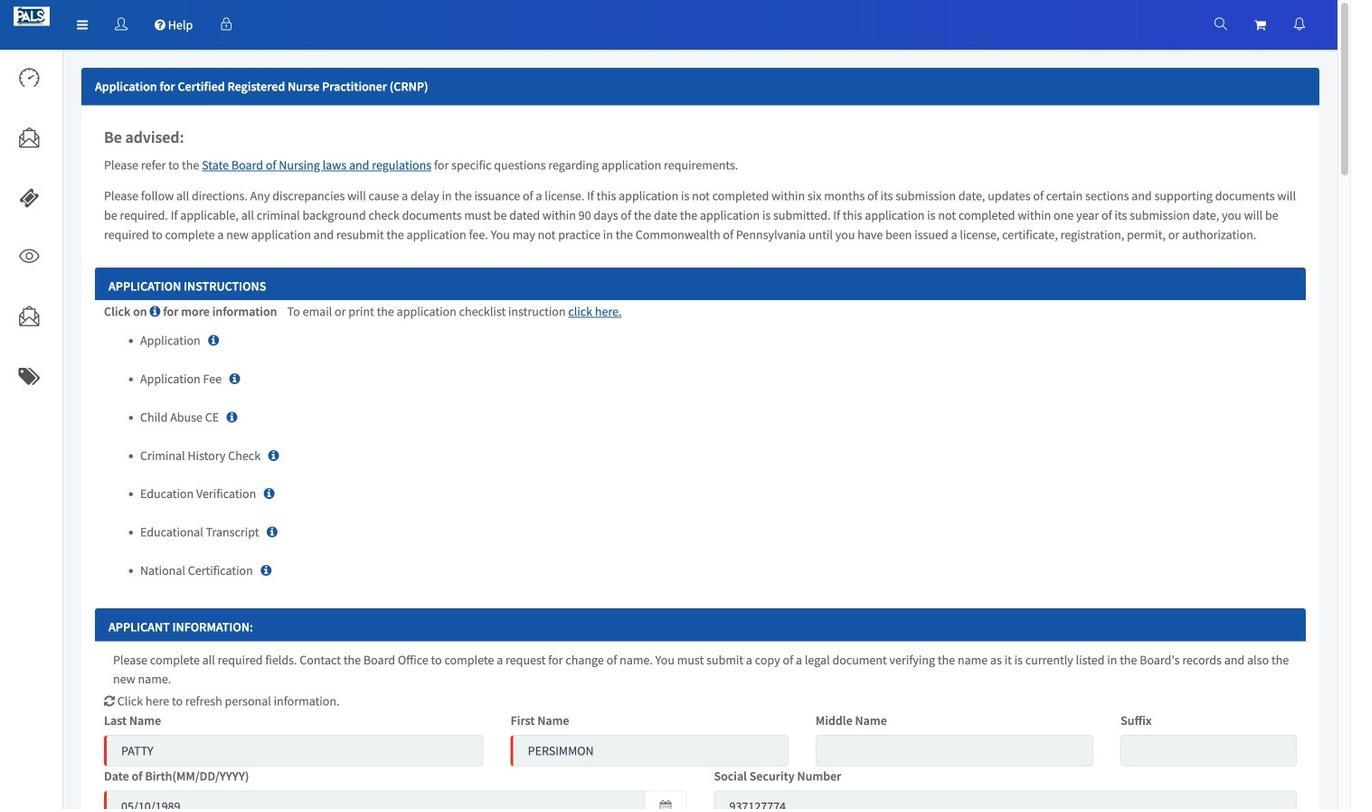 Task type: vqa. For each thing, say whether or not it's contained in the screenshot.
text box
yes



Task type: describe. For each thing, give the bounding box(es) containing it.
refresh image
[[104, 695, 115, 708]]



Task type: locate. For each thing, give the bounding box(es) containing it.
None text field
[[104, 736, 484, 767], [816, 736, 1094, 767], [104, 736, 484, 767], [816, 736, 1094, 767]]

0 horizontal spatial info circle image
[[208, 334, 219, 347]]

info circle image
[[229, 373, 240, 385], [268, 450, 279, 462], [267, 526, 278, 539], [261, 565, 272, 577]]

Enter a date text field
[[104, 791, 646, 810]]

1 vertical spatial info circle image
[[227, 411, 238, 424]]

0 vertical spatial info circle image
[[208, 334, 219, 347]]

navigation
[[0, 0, 1338, 50]]

2 horizontal spatial info circle image
[[264, 488, 275, 501]]

None text field
[[511, 736, 789, 767], [1121, 736, 1298, 767], [714, 791, 1298, 810], [511, 736, 789, 767], [1121, 736, 1298, 767], [714, 791, 1298, 810]]

2 vertical spatial info circle image
[[264, 488, 275, 501]]

app logo image
[[14, 7, 50, 26]]

info circle image
[[208, 334, 219, 347], [227, 411, 238, 424], [264, 488, 275, 501]]

1 horizontal spatial info circle image
[[227, 411, 238, 424]]



